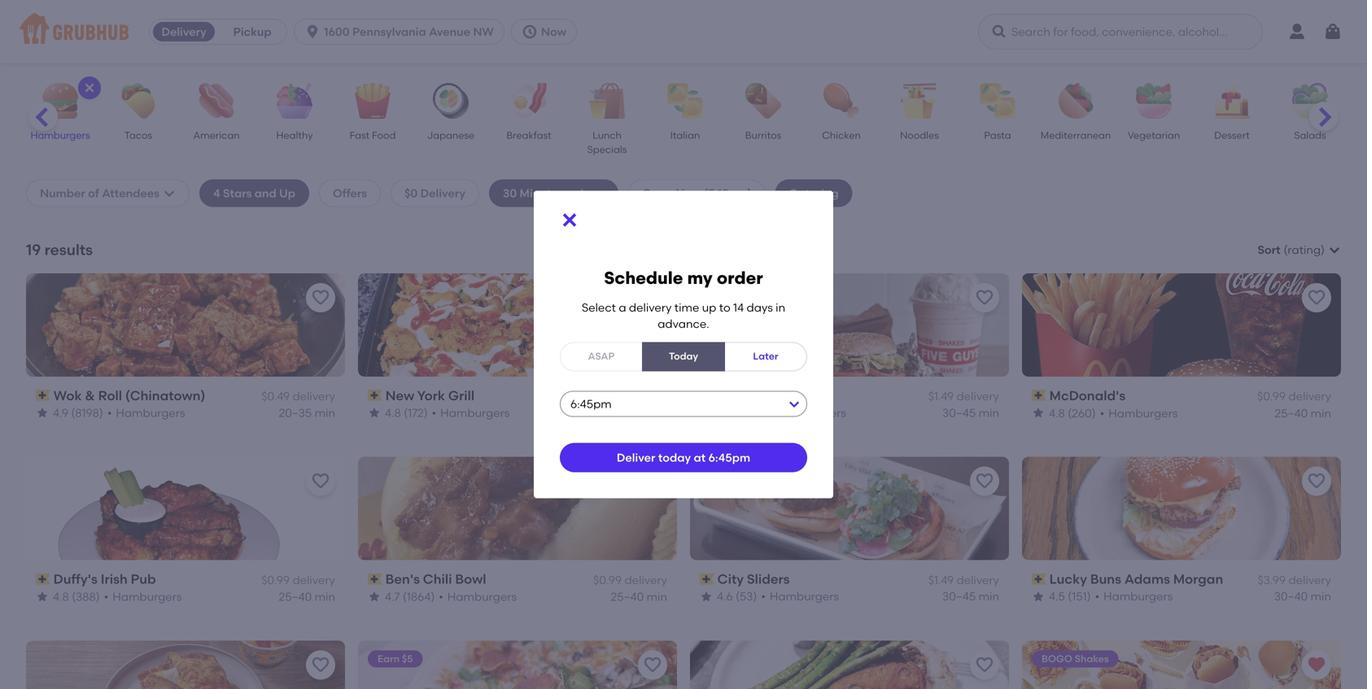 Task type: vqa. For each thing, say whether or not it's contained in the screenshot.
on
no



Task type: locate. For each thing, give the bounding box(es) containing it.
subscription pass image
[[36, 390, 50, 401], [368, 390, 382, 401]]

lucky buns adams morgan
[[1050, 572, 1224, 588]]

hamburgers down grill
[[441, 406, 510, 420]]

buns
[[1091, 572, 1122, 588]]

order
[[717, 268, 763, 289], [762, 470, 788, 481]]

20–35 min
[[279, 406, 335, 420]]

$0.99 delivery
[[1258, 390, 1332, 403], [261, 574, 335, 587], [594, 574, 668, 587]]

1 horizontal spatial $0.99
[[594, 574, 622, 587]]

0 vertical spatial order
[[717, 268, 763, 289]]

select
[[582, 301, 616, 315]]

order right your
[[762, 470, 788, 481]]

4.7
[[385, 590, 400, 604]]

hamburgers image
[[32, 83, 89, 119]]

new
[[386, 388, 415, 404]]

save this restaurant image for mcdonald's
[[1308, 288, 1327, 308]]

$0.99 for mcdonald's
[[1258, 390, 1286, 403]]

save this restaurant image for new york grill
[[643, 288, 663, 308]]

1 horizontal spatial delivery
[[421, 186, 466, 200]]

order up "14"
[[717, 268, 763, 289]]

saved restaurant button
[[1303, 651, 1332, 680]]

hamburgers down lucky buns adams morgan at the bottom
[[1104, 590, 1174, 604]]

now right nw
[[541, 25, 567, 39]]

hamburgers for duffy's irish pub
[[113, 590, 182, 604]]

main navigation navigation
[[0, 0, 1368, 64]]

2 horizontal spatial 25–40
[[1275, 406, 1309, 420]]

• down york
[[432, 406, 437, 420]]

• hamburgers down pub
[[104, 590, 182, 604]]

• hamburgers down 'mcdonald's'
[[1101, 406, 1178, 420]]

• right the (151) at bottom
[[1096, 590, 1100, 604]]

chicken
[[822, 129, 861, 141]]

min for city sliders
[[979, 590, 1000, 604]]

30–45 min for new york grill
[[611, 406, 668, 420]]

0 vertical spatial svg image
[[522, 24, 538, 40]]

save this restaurant image
[[311, 288, 331, 308], [643, 288, 663, 308], [1308, 288, 1327, 308], [311, 472, 331, 492], [1308, 472, 1327, 492], [311, 656, 331, 675]]

• down "duffy's irish pub"
[[104, 590, 108, 604]]

hamburgers down pub
[[113, 590, 182, 604]]

1 horizontal spatial 25–40 min
[[611, 590, 668, 604]]

4.8
[[385, 406, 401, 420], [717, 406, 733, 420], [1049, 406, 1066, 420], [53, 590, 69, 604]]

• right (260)
[[1101, 406, 1105, 420]]

lunch specials image
[[579, 83, 636, 119]]

1 horizontal spatial subscription pass image
[[368, 390, 382, 401]]

star icon image left 4.9
[[36, 407, 49, 420]]

subscription pass image for mcdonald's
[[1032, 390, 1047, 401]]

hamburgers down guys
[[777, 406, 847, 420]]

subscription pass image left five
[[700, 390, 715, 401]]

subscription pass image for new york grill
[[368, 390, 382, 401]]

0 vertical spatial of
[[88, 186, 99, 200]]

• hamburgers for duffy's irish pub
[[104, 590, 182, 604]]

• down guys
[[769, 406, 773, 420]]

30–45 for city sliders
[[943, 590, 976, 604]]

4.6 (53)
[[717, 590, 757, 604]]

save this restaurant image for duffy's irish pub
[[311, 472, 331, 492]]

1 horizontal spatial $0.99 delivery
[[594, 574, 668, 587]]

0 horizontal spatial 25–40
[[279, 590, 312, 604]]

star icon image left 4.7
[[368, 591, 381, 604]]

less
[[581, 186, 605, 200]]

19 results
[[26, 241, 93, 259]]

now right the open
[[676, 186, 702, 200]]

4.8 for mcdonald's
[[1049, 406, 1066, 420]]

delivery for wok & roll (chinatown)
[[293, 390, 335, 403]]

$0.49
[[262, 390, 290, 403]]

0 horizontal spatial of
[[88, 186, 99, 200]]

(chinatown)
[[125, 388, 206, 404]]

30
[[503, 186, 517, 200]]

0 vertical spatial delivery
[[162, 25, 207, 39]]

$3.99
[[1258, 574, 1286, 587]]

30 minutes or less
[[503, 186, 605, 200]]

$0.99 delivery for ben's chili bowl
[[594, 574, 668, 587]]

$1.49 delivery for city sliders
[[929, 574, 1000, 587]]

30–45 min
[[611, 406, 668, 420], [943, 406, 1000, 420], [943, 590, 1000, 604]]

• hamburgers down 'sliders'
[[762, 590, 839, 604]]

pub
[[131, 572, 156, 588]]

york
[[417, 388, 445, 404]]

$0.99 delivery for mcdonald's
[[1258, 390, 1332, 403]]

hamburgers down bowl
[[448, 590, 517, 604]]

subscription pass image for five guys
[[700, 390, 715, 401]]

$0.99 for duffy's irish pub
[[261, 574, 290, 587]]

svg image left 1600
[[305, 24, 321, 40]]

save this restaurant image
[[975, 288, 995, 308], [643, 472, 663, 492], [975, 472, 995, 492], [643, 656, 663, 675], [975, 656, 995, 675]]

nw
[[473, 25, 494, 39]]

in
[[776, 301, 786, 315]]

0 horizontal spatial 25–40 min
[[279, 590, 335, 604]]

city sliders
[[718, 572, 790, 588]]

4.8 down the new
[[385, 406, 401, 420]]

2 subscription pass image from the left
[[368, 390, 382, 401]]

$0.99
[[1258, 390, 1286, 403], [261, 574, 290, 587], [594, 574, 622, 587]]

delivery left pickup button
[[162, 25, 207, 39]]

star icon image left 4.8 (260) at the right
[[1032, 407, 1045, 420]]

$1.49 for new york grill
[[597, 390, 622, 403]]

0 horizontal spatial $0.99
[[261, 574, 290, 587]]

min for five guys
[[979, 406, 1000, 420]]

1 horizontal spatial svg image
[[560, 211, 580, 230]]

number
[[40, 186, 85, 200]]

star icon image left the 4.6
[[700, 591, 713, 604]]

0 horizontal spatial subscription pass image
[[36, 390, 50, 401]]

svg image
[[522, 24, 538, 40], [560, 211, 580, 230]]

1 horizontal spatial 25–40
[[611, 590, 644, 604]]

hamburgers for ben's chili bowl
[[448, 590, 517, 604]]

save this restaurant image for lucky buns adams morgan
[[1308, 472, 1327, 492]]

1 vertical spatial svg image
[[560, 211, 580, 230]]

(151)
[[1068, 590, 1091, 604]]

• down roll
[[107, 406, 112, 420]]

2 horizontal spatial $0.99 delivery
[[1258, 390, 1332, 403]]

min for wok & roll (chinatown)
[[315, 406, 335, 420]]

city
[[718, 572, 744, 588]]

sliders
[[747, 572, 790, 588]]

number of attendees
[[40, 186, 160, 200]]

delivery for five guys
[[957, 390, 1000, 403]]

• right (53)
[[762, 590, 766, 604]]

star icon image left 4.5
[[1032, 591, 1045, 604]]

4.8 down duffy's
[[53, 590, 69, 604]]

tacos
[[125, 129, 152, 141]]

svg image down or
[[560, 211, 580, 230]]

burritos
[[746, 129, 782, 141]]

svg image left tacos image at the top left
[[83, 81, 96, 94]]

4.8 left (260)
[[1049, 406, 1066, 420]]

vegetarian
[[1128, 129, 1181, 141]]

svg image
[[1324, 22, 1343, 42], [305, 24, 321, 40], [992, 24, 1008, 40], [83, 81, 96, 94], [163, 187, 176, 200]]

25–40 min for ben's chili bowl
[[611, 590, 668, 604]]

star icon image left the 4.8 (172)
[[368, 407, 381, 420]]

time
[[675, 301, 700, 315]]

0 horizontal spatial svg image
[[522, 24, 538, 40]]

lunch
[[593, 129, 622, 141]]

25–40 min for duffy's irish pub
[[279, 590, 335, 604]]

delivery for city sliders
[[957, 574, 1000, 587]]

4.8 for five guys
[[717, 406, 733, 420]]

svg image up salads image
[[1324, 22, 1343, 42]]

1 vertical spatial of
[[790, 470, 800, 481]]

2 horizontal spatial $0.99
[[1258, 390, 1286, 403]]

$0.99 delivery for duffy's irish pub
[[261, 574, 335, 587]]

hamburgers down (chinatown) on the bottom left
[[116, 406, 185, 420]]

• hamburgers down guys
[[769, 406, 847, 420]]

min
[[315, 406, 335, 420], [647, 406, 668, 420], [979, 406, 1000, 420], [1311, 406, 1332, 420], [315, 590, 335, 604], [647, 590, 668, 604], [979, 590, 1000, 604], [1311, 590, 1332, 604]]

1 vertical spatial delivery
[[421, 186, 466, 200]]

five guys
[[718, 388, 779, 404]]

0 horizontal spatial delivery
[[162, 25, 207, 39]]

1 vertical spatial now
[[676, 186, 702, 200]]

subscription pass image left ben's
[[368, 574, 382, 585]]

(8198)
[[71, 406, 103, 420]]

4.8 down five
[[717, 406, 733, 420]]

30–45 for five guys
[[943, 406, 976, 420]]

results
[[45, 241, 93, 259]]

1 horizontal spatial of
[[790, 470, 800, 481]]

subscription pass image left lucky
[[1032, 574, 1047, 585]]

star icon image
[[36, 407, 49, 420], [368, 407, 381, 420], [700, 407, 713, 420], [1032, 407, 1045, 420], [36, 591, 49, 604], [368, 591, 381, 604], [700, 591, 713, 604], [1032, 591, 1045, 604]]

star icon image left 4.8 (388)
[[36, 591, 49, 604]]

• hamburgers for mcdonald's
[[1101, 406, 1178, 420]]

• for wok & roll (chinatown)
[[107, 406, 112, 420]]

$1.49 for five guys
[[929, 390, 954, 403]]

avenue
[[429, 25, 471, 39]]

star icon image for wok & roll (chinatown)
[[36, 407, 49, 420]]

1 subscription pass image from the left
[[36, 390, 50, 401]]

deliver today at 6:45pm button
[[560, 443, 808, 473]]

• hamburgers down bowl
[[439, 590, 517, 604]]

• hamburgers for city sliders
[[762, 590, 839, 604]]

subscription pass image left wok on the left bottom of page
[[36, 390, 50, 401]]

advance.
[[658, 317, 710, 331]]

4.8 (388)
[[53, 590, 100, 604]]

• for duffy's irish pub
[[104, 590, 108, 604]]

today
[[669, 351, 699, 363]]

hamburgers down 'sliders'
[[770, 590, 839, 604]]

0 vertical spatial now
[[541, 25, 567, 39]]

delivery inside select a delivery time up to 14 days in advance.
[[629, 301, 672, 315]]

14
[[734, 301, 744, 315]]

subscription pass image
[[700, 390, 715, 401], [1032, 390, 1047, 401], [36, 574, 50, 585], [368, 574, 382, 585], [700, 574, 715, 585], [1032, 574, 1047, 585]]

2 horizontal spatial 25–40 min
[[1275, 406, 1332, 420]]

salads
[[1295, 129, 1327, 141]]

$25+
[[802, 470, 825, 481]]

subscription pass image left duffy's
[[36, 574, 50, 585]]

to
[[720, 301, 731, 315]]

subscription pass image for wok & roll (chinatown)
[[36, 390, 50, 401]]

1 horizontal spatial now
[[676, 186, 702, 200]]

min for lucky buns adams morgan
[[1311, 590, 1332, 604]]

star icon image for duffy's irish pub
[[36, 591, 49, 604]]

noodles image
[[892, 83, 949, 119]]

• down chili
[[439, 590, 444, 604]]

of
[[88, 186, 99, 200], [790, 470, 800, 481]]

hamburgers for wok & roll (chinatown)
[[116, 406, 185, 420]]

asap button
[[560, 342, 643, 372]]

• hamburgers for five guys
[[769, 406, 847, 420]]

star icon image for ben's chili bowl
[[368, 591, 381, 604]]

0 horizontal spatial $0.99 delivery
[[261, 574, 335, 587]]

min for duffy's irish pub
[[315, 590, 335, 604]]

star icon image for five guys
[[700, 407, 713, 420]]

fast food image
[[344, 83, 401, 119]]

• hamburgers down grill
[[432, 406, 510, 420]]

of right number at left top
[[88, 186, 99, 200]]

• hamburgers down wok & roll (chinatown)
[[107, 406, 185, 420]]

svg image right nw
[[522, 24, 538, 40]]

delivery
[[629, 301, 672, 315], [293, 390, 335, 403], [625, 390, 668, 403], [957, 390, 1000, 403], [1289, 390, 1332, 403], [293, 574, 335, 587], [625, 574, 668, 587], [957, 574, 1000, 587], [1289, 574, 1332, 587]]

your
[[739, 470, 760, 481]]

• hamburgers down lucky buns adams morgan at the bottom
[[1096, 590, 1174, 604]]

offers
[[333, 186, 367, 200]]

pasta
[[985, 129, 1012, 141]]

6:45pm
[[709, 451, 751, 465]]

svg image right attendees
[[163, 187, 176, 200]]

(260)
[[1068, 406, 1096, 420]]

wok & roll (chinatown)
[[53, 388, 206, 404]]

subscription pass image left the new
[[368, 390, 382, 401]]

open
[[643, 186, 673, 200]]

star icon image for mcdonald's
[[1032, 407, 1045, 420]]

breakfast image
[[501, 83, 558, 119]]

svg image inside 1600 pennsylvania avenue nw button
[[305, 24, 321, 40]]

25–40 min for mcdonald's
[[1275, 406, 1332, 420]]

25–40 for duffy's irish pub
[[279, 590, 312, 604]]

star icon image left 4.8 (805) on the right
[[700, 407, 713, 420]]

30–40 min
[[1275, 590, 1332, 604]]

subscription pass image left city
[[700, 574, 715, 585]]

0 horizontal spatial now
[[541, 25, 567, 39]]

• for mcdonald's
[[1101, 406, 1105, 420]]

delivery right $0
[[421, 186, 466, 200]]

$0.49 delivery
[[262, 390, 335, 403]]

of left $25+ on the right of page
[[790, 470, 800, 481]]

hamburgers down 'mcdonald's'
[[1109, 406, 1178, 420]]

my
[[688, 268, 713, 289]]

american
[[193, 129, 240, 141]]

subscription pass image left 'mcdonald's'
[[1032, 390, 1047, 401]]

(5:19pm)
[[704, 186, 752, 200]]

delivery for ben's chili bowl
[[625, 574, 668, 587]]

4.9 (8198)
[[53, 406, 103, 420]]

deliver today at 6:45pm
[[617, 451, 751, 465]]



Task type: describe. For each thing, give the bounding box(es) containing it.
1600 pennsylvania avenue nw button
[[294, 19, 511, 45]]

4 stars and up
[[213, 186, 296, 200]]

star icon image for new york grill
[[368, 407, 381, 420]]

american image
[[188, 83, 245, 119]]

breakfast
[[507, 129, 552, 141]]

pasta image
[[970, 83, 1027, 119]]

$1.49 for city sliders
[[929, 574, 954, 587]]

up
[[279, 186, 296, 200]]

hamburgers for five guys
[[777, 406, 847, 420]]

$3
[[710, 470, 721, 481]]

min for new york grill
[[647, 406, 668, 420]]

$5
[[402, 653, 413, 665]]

deliver
[[617, 451, 656, 465]]

• for five guys
[[769, 406, 773, 420]]

• for new york grill
[[432, 406, 437, 420]]

japanese image
[[423, 83, 480, 119]]

• for lucky buns adams morgan
[[1096, 590, 1100, 604]]

bowl
[[455, 572, 486, 588]]

chili
[[423, 572, 452, 588]]

hamburgers for mcdonald's
[[1109, 406, 1178, 420]]

30–45 min for city sliders
[[943, 590, 1000, 604]]

healthy
[[276, 129, 313, 141]]

wok
[[53, 388, 82, 404]]

select a delivery time up to 14 days in advance.
[[582, 301, 786, 331]]

shakes
[[1075, 653, 1109, 665]]

&
[[85, 388, 95, 404]]

japanese
[[427, 129, 475, 141]]

• hamburgers for new york grill
[[432, 406, 510, 420]]

asap
[[588, 351, 615, 363]]

(388)
[[72, 590, 100, 604]]

1600
[[324, 25, 350, 39]]

$1.49 delivery for five guys
[[929, 390, 1000, 403]]

star icon image for city sliders
[[700, 591, 713, 604]]

4.8 (260)
[[1049, 406, 1096, 420]]

4.9
[[53, 406, 68, 420]]

dessert image
[[1204, 83, 1261, 119]]

lucky
[[1050, 572, 1088, 588]]

specials
[[588, 144, 627, 155]]

or
[[566, 186, 578, 200]]

earn $5
[[378, 653, 413, 665]]

hamburgers down hamburgers image
[[31, 129, 90, 141]]

1600 pennsylvania avenue nw
[[324, 25, 494, 39]]

healthy image
[[266, 83, 323, 119]]

at
[[694, 451, 706, 465]]

dessert
[[1215, 129, 1250, 141]]

attendees
[[102, 186, 160, 200]]

delivery inside button
[[162, 25, 207, 39]]

25–40 for mcdonald's
[[1275, 406, 1309, 420]]

burritos image
[[735, 83, 792, 119]]

guys
[[747, 388, 779, 404]]

delivery for lucky buns adams morgan
[[1289, 574, 1332, 587]]

30–45 min for five guys
[[943, 406, 1000, 420]]

later
[[753, 351, 779, 363]]

chicken image
[[813, 83, 870, 119]]

later button
[[725, 342, 808, 372]]

25–40 for ben's chili bowl
[[611, 590, 644, 604]]

delivery for mcdonald's
[[1289, 390, 1332, 403]]

subscription pass image for ben's chili bowl
[[368, 574, 382, 585]]

• hamburgers for lucky buns adams morgan
[[1096, 590, 1174, 604]]

• hamburgers for ben's chili bowl
[[439, 590, 517, 604]]

morgan
[[1174, 572, 1224, 588]]

4.8 for duffy's irish pub
[[53, 590, 69, 604]]

(53)
[[736, 590, 757, 604]]

catering
[[789, 186, 839, 200]]

ben's chili bowl
[[386, 572, 486, 588]]

hamburgers for city sliders
[[770, 590, 839, 604]]

$0
[[405, 186, 418, 200]]

duffy's irish pub
[[53, 572, 156, 588]]

delivery for duffy's irish pub
[[293, 574, 335, 587]]

and
[[255, 186, 277, 200]]

five
[[718, 388, 744, 404]]

delivery for new york grill
[[625, 390, 668, 403]]

salads image
[[1282, 83, 1339, 119]]

noodles
[[901, 129, 939, 141]]

4.8 (805)
[[717, 406, 765, 420]]

new york grill
[[386, 388, 475, 404]]

hamburgers for new york grill
[[441, 406, 510, 420]]

• for ben's chili bowl
[[439, 590, 444, 604]]

mediterranean image
[[1048, 83, 1105, 119]]

• hamburgers for wok & roll (chinatown)
[[107, 406, 185, 420]]

adams
[[1125, 572, 1171, 588]]

subscription pass image for city sliders
[[700, 574, 715, 585]]

min for ben's chili bowl
[[647, 590, 668, 604]]

1 vertical spatial order
[[762, 470, 788, 481]]

$0 delivery
[[405, 186, 466, 200]]

4.5 (151)
[[1049, 590, 1091, 604]]

star icon image for lucky buns adams morgan
[[1032, 591, 1045, 604]]

irish
[[101, 572, 128, 588]]

(172)
[[404, 406, 428, 420]]

off
[[723, 470, 736, 481]]

schedule my order
[[604, 268, 763, 289]]

saved restaurant image
[[1308, 656, 1327, 675]]

4.6
[[717, 590, 733, 604]]

svg image inside now button
[[522, 24, 538, 40]]

19
[[26, 241, 41, 259]]

subscription pass image for lucky buns adams morgan
[[1032, 574, 1047, 585]]

$1.49 delivery for new york grill
[[597, 390, 668, 403]]

days
[[747, 301, 773, 315]]

svg image up pasta image
[[992, 24, 1008, 40]]

• for city sliders
[[762, 590, 766, 604]]

today
[[659, 451, 691, 465]]

4.7 (1864)
[[385, 590, 435, 604]]

min for mcdonald's
[[1311, 406, 1332, 420]]

$3.99 delivery
[[1258, 574, 1332, 587]]

italian
[[671, 129, 700, 141]]

pickup button
[[218, 19, 287, 45]]

fast food
[[350, 129, 396, 141]]

4.8 (172)
[[385, 406, 428, 420]]

minutes
[[520, 186, 564, 200]]

italian image
[[657, 83, 714, 119]]

$0.99 for ben's chili bowl
[[594, 574, 622, 587]]

subscription pass image for duffy's irish pub
[[36, 574, 50, 585]]

ben's
[[386, 572, 420, 588]]

30–40
[[1275, 590, 1309, 604]]

fast
[[350, 129, 370, 141]]

vegetarian image
[[1126, 83, 1183, 119]]

hamburgers for lucky buns adams morgan
[[1104, 590, 1174, 604]]

open now (5:19pm)
[[643, 186, 752, 200]]

roll
[[98, 388, 122, 404]]

pennsylvania
[[353, 25, 426, 39]]

grill
[[449, 388, 475, 404]]

tacos image
[[110, 83, 167, 119]]

30–45 for new york grill
[[611, 406, 644, 420]]

now inside now button
[[541, 25, 567, 39]]

bogo shakes
[[1042, 653, 1109, 665]]

mediterranean
[[1041, 129, 1112, 141]]

4.8 for new york grill
[[385, 406, 401, 420]]

duffy's
[[53, 572, 98, 588]]

4
[[213, 186, 220, 200]]

save this restaurant image for wok & roll (chinatown)
[[311, 288, 331, 308]]



